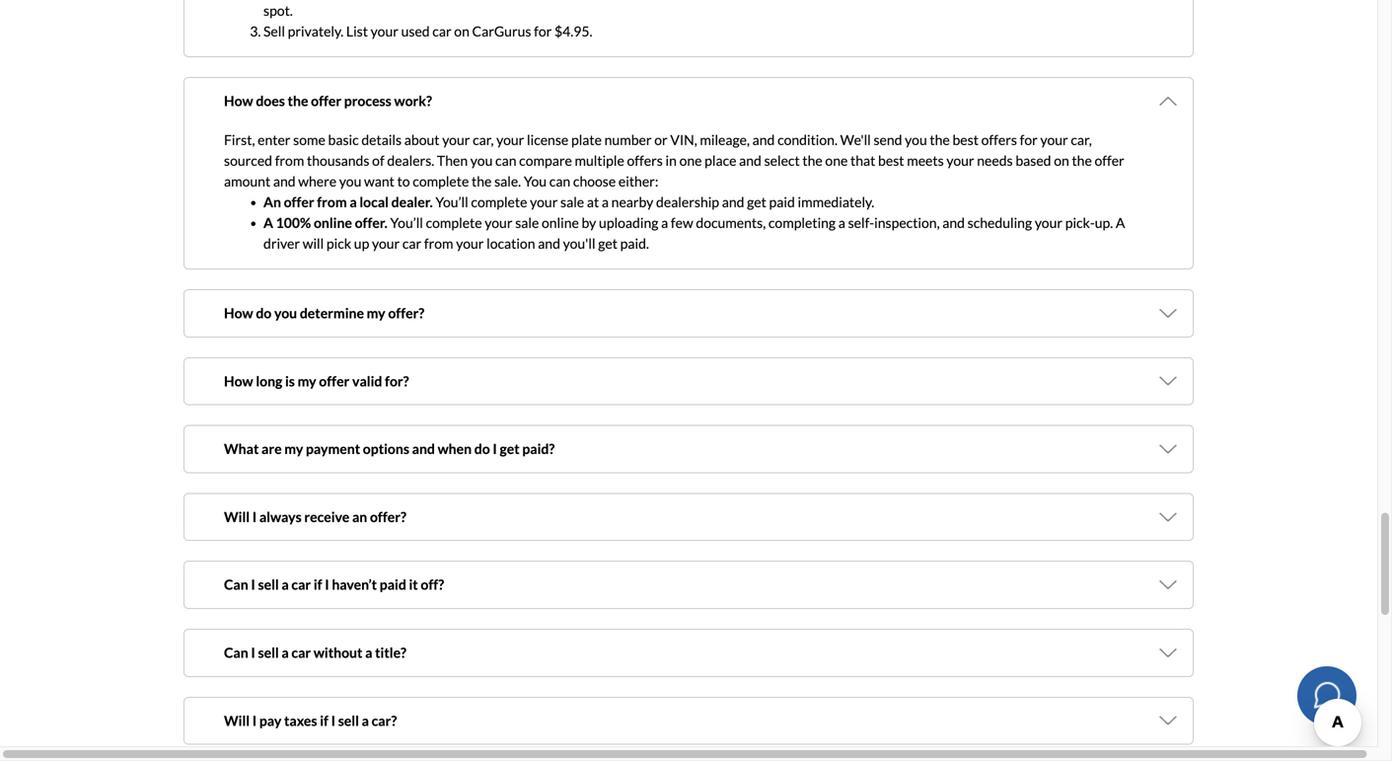 Task type: locate. For each thing, give the bounding box(es) containing it.
the up the meets
[[930, 131, 950, 148]]

select
[[765, 152, 800, 169]]

selling
[[950, 615, 994, 634]]

pick- right scheduling
[[1066, 214, 1095, 231]]

an inside some cars won't be eligible for an offer. reasons include branded vehicle titles, extensive damage, high mileage, old age, exotic or rare models, non-drivable condition, or no local interest.
[[435, 547, 452, 566]]

up right pick
[[354, 235, 369, 252]]

will down state,
[[538, 709, 559, 726]]

up inside selling 100% online. you have two payment options: bank transfer. link your bank account through our secure portal for the fastest, most hassle-free way to receive your funds. you'll receive payment in one to three business days. check. request a check and you'll have to wait a few hours for it to be activated before you can deposit it on pick-up day. some banks have deposit limits and may hold funds for several days before depositing the funds into your account.
[[938, 541, 953, 558]]

into down "can i sell a car if i haven't paid it off?"
[[328, 602, 356, 622]]

0 horizontal spatial valid
[[352, 372, 382, 389]]

days inside selling 100% online. you have two payment options: bank transfer. link your bank account through our secure portal for the fastest, most hassle-free way to receive your funds. you'll receive payment in one to three business days. check. request a check and you'll have to wait a few hours for it to be activated before you can deposit it on pick-up day. some banks have deposit limits and may hold funds for several days before depositing the funds into your account.
[[484, 562, 512, 579]]

part
[[838, 709, 864, 726]]

an
[[352, 508, 367, 525], [435, 547, 452, 566], [688, 602, 705, 622], [375, 647, 389, 663]]

or down should
[[930, 709, 944, 726]]

offer up some
[[311, 93, 342, 109]]

payment up online.
[[306, 440, 360, 457]]

get inside you'll complete your sale online by uploading a few documents, completing a self-inspection, and scheduling your pick-up. a driver will pick up your car from your location and you'll get paid.
[[598, 235, 618, 252]]

dealer. down drivable
[[340, 604, 387, 623]]

how left determine
[[224, 305, 253, 321]]

sale inside if you've accepted an 100% online offer from cargurus and the offer is greater than the amount you owe on your car loan, we'll pay off your loan and send you the difference. if your offer is less than the amount you owe, you'll need to either pay off your loan before we can pay you, or pay us the difference before we can pay your lender. if you sell your car to a local dealer, the dealer will guide you through the loan settling process as part of the sale or the purchase of your next vehicle.
[[904, 709, 928, 726]]

need
[[741, 667, 771, 684]]

used
[[401, 23, 430, 40], [890, 602, 922, 622]]

0 vertical spatial dealership
[[656, 193, 720, 210]]

account.
[[740, 562, 791, 579]]

reasons
[[494, 547, 552, 566]]

pick- inside you'll complete your sale online by uploading a few documents, completing a self-inspection, and scheduling your pick-up. a driver will pick up your car from your location and you'll get paid.
[[1066, 214, 1095, 231]]

a inside if you've accepted an 100% online offer from cargurus and the offer is greater than the amount you owe on your car loan, we'll pay off your loan and send you the difference. if your offer is less than the amount you owe, you'll need to either pay off your loan before we can pay you, or pay us the difference before we can pay your lender. if you sell your car to a local dealer, the dealer will guide you through the loan settling process as part of the sale or the purchase of your next vehicle.
[[391, 709, 398, 726]]

2 horizontal spatial receive
[[1037, 500, 1081, 517]]

are down obtain
[[1048, 704, 1068, 720]]

0 vertical spatial used
[[401, 23, 430, 40]]

possession
[[419, 724, 484, 741]]

250
[[620, 411, 644, 428]]

100% for a
[[276, 214, 311, 231]]

my right location.
[[285, 440, 303, 457]]

secure
[[567, 500, 607, 517]]

to inside first, enter some basic details about your car, your license plate number or vin, mileage, and condition. we'll send you the best offers for your car, sourced from thousands of dealers. then you can compare multiple offers in one place and select the one that best meets your needs based on the offer amount and where you want to complete the sale. you can choose either:
[[397, 173, 410, 190]]

in up accepted
[[339, 627, 352, 646]]

vary inside your 100% online offer will be valid for seven days or after driving 250 additional miles (whichever comes first). the local dealer offers can vary by location.
[[1049, 411, 1076, 428]]

increase
[[653, 604, 711, 623]]

two
[[407, 479, 430, 496]]

1 horizontal spatial few
[[671, 214, 694, 231]]

from right bought
[[947, 724, 977, 741]]

your left location
[[456, 235, 484, 252]]

online.
[[306, 479, 347, 496]]

0 vertical spatial you'll
[[563, 235, 596, 252]]

first, enter some basic details about your car, your license plate number or vin, mileage, and condition. we'll send you the best offers for your car, sourced from thousands of dealers. then you can compare multiple offers in one place and select the one that best meets your needs based on the offer amount and where you want to complete the sale. you can choose either:
[[224, 131, 1125, 190]]

reasons
[[224, 724, 271, 741]]

1 horizontal spatial you'll
[[563, 235, 596, 252]]

0 vertical spatial trade-
[[535, 627, 577, 646]]

the left sale.
[[472, 173, 492, 190]]

few left hours
[[553, 541, 575, 558]]

won't
[[297, 547, 336, 566]]

few inside you'll complete your sale online by uploading a few documents, completing a self-inspection, and scheduling your pick-up. a driver will pick up your car from your location and you'll get paid.
[[671, 214, 694, 231]]

1 vertical spatial is
[[676, 647, 686, 663]]

still inside the in most states, no. rules around car titles vary by state, but—generally speaking—if you've lost your vehicle's title, it should be possible to obtain a replacement by contacting your state's department of motor vehicles (dmv). note: obtaining a new title invalidates a car's old title.there are other reasons why you might not be in possession of your car's title, such as if the car still has a lien against it, or if it was bought from a previous owner that didn't have the title. our guide to
[[695, 724, 717, 741]]

0 vertical spatial cargurus
[[472, 23, 532, 40]]

i left bank
[[252, 508, 257, 525]]

0 horizontal spatial old
[[961, 704, 980, 720]]

you'll inside you'll complete your sale online by uploading a few documents, completing a self-inspection, and scheduling your pick-up. a driver will pick up your car from your location and you'll get paid.
[[390, 214, 423, 231]]

0 vertical spatial days
[[497, 411, 524, 428]]

guide inside the in most states, no. rules around car titles vary by state, but—generally speaking—if you've lost your vehicle's title, it should be possible to obtain a replacement by contacting your state's department of motor vehicles (dmv). note: obtaining a new title invalidates a car's old title.there are other reasons why you might not be in possession of your car's title, such as if the car still has a lien against it, or if it was bought from a previous owner that didn't have the title. our guide to
[[372, 745, 405, 761]]

do right when
[[475, 440, 490, 457]]

2 will from the top
[[224, 712, 250, 729]]

0 horizontal spatial guide
[[372, 745, 405, 761]]

for inside your 100% online offer will be valid for seven days or after driving 250 additional miles (whichever comes first). the local dealer offers can vary by location.
[[438, 411, 456, 428]]

enter
[[258, 131, 291, 148]]

way
[[842, 500, 866, 517]]

amount inside first, enter some basic details about your car, your license plate number or vin, mileage, and condition. we'll send you the best offers for your car, sourced from thousands of dealers. then you can compare multiple offers in one place and select the one that best meets your needs based on the offer amount and where you want to complete the sale. you can choose either:
[[224, 173, 271, 190]]

vary
[[1049, 411, 1076, 428], [472, 683, 498, 700]]

it
[[636, 541, 645, 558], [879, 541, 887, 558], [409, 576, 418, 593], [902, 683, 910, 700], [864, 724, 873, 741]]

1 can from the top
[[224, 576, 248, 593]]

0 vertical spatial valid
[[352, 372, 382, 389]]

1 horizontal spatial you
[[350, 479, 373, 496]]

and right nationwide
[[813, 343, 835, 360]]

invalidates
[[853, 704, 918, 720]]

applying
[[438, 627, 497, 646]]

dealer inside the dealer will pay you on the spot. to increase your purchasing power and potentially save on taxes, consider trading in your car. by applying your trade-in value to your down payment, you can decrease or even eliminate it. depending on your state's tax laws, a trade-in could potentially save you thousands of dollars in sales tax.
[[420, 604, 464, 623]]

1 horizontal spatial paid
[[770, 193, 795, 210]]

be inside some cars won't be eligible for an offer. reasons include branded vehicle titles, extensive damage, high mileage, old age, exotic or rare models, non-drivable condition, or no local interest.
[[339, 547, 356, 566]]

as right such
[[624, 724, 637, 741]]

0 horizontal spatial the
[[390, 604, 417, 623]]

sell left non-
[[258, 576, 279, 593]]

car up selling to a local dealer.
[[292, 576, 311, 593]]

save down value
[[577, 651, 608, 670]]

0 vertical spatial haven't
[[332, 576, 377, 593]]

car's down "motor"
[[532, 724, 560, 741]]

a right has
[[743, 724, 750, 741]]

off
[[1047, 647, 1064, 663], [852, 667, 869, 684]]

your down difference
[[323, 709, 351, 726]]

will up options
[[365, 411, 387, 428]]

send inside if you've accepted an 100% online offer from cargurus and the offer is greater than the amount you owe on your car loan, we'll pay off your loan and send you the difference. if your offer is less than the amount you owe, you'll need to either pay off your loan before we can pay you, or pay us the difference before we can pay your lender. if you sell your car to a local dealer, the dealer will guide you through the loan settling process as part of the sale or the purchase of your next vehicle.
[[289, 667, 317, 684]]

one inside selling 100% online. you have two payment options: bank transfer. link your bank account through our secure portal for the fastest, most hassle-free way to receive your funds. you'll receive payment in one to three business days. check. request a check and you'll have to wait a few hours for it to be activated before you can deposit it on pick-up day. some banks have deposit limits and may hold funds for several days before depositing the funds into your account.
[[333, 521, 356, 537]]

some right day.
[[982, 541, 1016, 558]]

vehicle.
[[264, 729, 309, 746]]

0 vertical spatial that
[[851, 152, 876, 169]]

an inside if you've accepted an 100% online offer from cargurus and the offer is greater than the amount you owe on your car loan, we'll pay off your loan and send you the difference. if your offer is less than the amount you owe, you'll need to either pay off your loan before we can pay you, or pay us the difference before we can pay your lender. if you sell your car to a local dealer, the dealer will guide you through the loan settling process as part of the sale or the purchase of your next vehicle.
[[375, 647, 389, 663]]

1 vertical spatial how
[[224, 305, 253, 321]]

complete inside you'll complete your sale online by uploading a few documents, completing a self-inspection, and scheduling your pick-up. a driver will pick up your car from your location and you'll get paid.
[[426, 214, 482, 231]]

if
[[224, 602, 234, 622], [264, 647, 272, 663], [435, 667, 444, 684], [264, 709, 272, 726]]

some
[[293, 131, 326, 148]]

a left "title?"
[[365, 644, 373, 661]]

0 horizontal spatial dealer
[[420, 604, 464, 623]]

a up states,
[[282, 644, 289, 661]]

process inside if you've accepted an 100% online offer from cargurus and the offer is greater than the amount you owe on your car loan, we'll pay off your loan and send you the difference. if your offer is less than the amount you owe, you'll need to either pay off your loan before we can pay you, or pay us the difference before we can pay your lender. if you sell your car to a local dealer, the dealer will guide you through the loan settling process as part of the sale or the purchase of your next vehicle.
[[773, 709, 820, 726]]

be inside selling 100% online. you have two payment options: bank transfer. link your bank account through our secure portal for the fastest, most hassle-free way to receive your funds. you'll receive payment in one to three business days. check. request a check and you'll have to wait a few hours for it to be activated before you can deposit it on pick-up day. some banks have deposit limits and may hold funds for several days before depositing the funds into your account.
[[663, 541, 678, 558]]

0 horizontal spatial dealer.
[[340, 604, 387, 623]]

few inside selling 100% online. you have two payment options: bank transfer. link your bank account through our secure portal for the fastest, most hassle-free way to receive your funds. you'll receive payment in one to three business days. check. request a check and you'll have to wait a few hours for it to be activated before you can deposit it on pick-up day. some banks have deposit limits and may hold funds for several days before depositing the funds into your account.
[[553, 541, 575, 558]]

or inside first, enter some basic details about your car, your license plate number or vin, mileage, and condition. we'll send you the best offers for your car, sourced from thousands of dealers. then you can compare multiple offers in one place and select the one that best meets your needs based on the offer amount and where you want to complete the sale. you can choose either:
[[655, 131, 668, 148]]

you,
[[1042, 667, 1067, 684]]

car up "even" in the bottom right of the page
[[925, 602, 947, 622]]

documents,
[[696, 214, 766, 231]]

1 horizontal spatial that
[[851, 152, 876, 169]]

1 horizontal spatial through
[[623, 709, 671, 726]]

pay left you,
[[1018, 667, 1039, 684]]

selling for selling 100% online. you have two payment options: bank transfer. link your bank account through our secure portal for the fastest, most hassle-free way to receive your funds. you'll receive payment in one to three business days. check. request a check and you'll have to wait a few hours for it to be activated before you can deposit it on pick-up day. some banks have deposit limits and may hold funds for several days before depositing the funds into your account.
[[224, 479, 265, 496]]

i
[[493, 440, 497, 457], [252, 508, 257, 525], [251, 576, 255, 593], [325, 576, 329, 593], [251, 644, 255, 661], [252, 712, 257, 729], [331, 712, 336, 729]]

2 horizontal spatial dealer
[[946, 411, 984, 428]]

3 how from the top
[[224, 372, 253, 389]]

a up trading
[[292, 604, 300, 623]]

2 selling from the top
[[224, 604, 271, 623]]

you up sales
[[794, 627, 820, 646]]

0 vertical spatial process
[[344, 93, 392, 109]]

2 deposit from the left
[[1088, 541, 1133, 558]]

through inside selling 100% online. you have two payment options: bank transfer. link your bank account through our secure portal for the fastest, most hassle-free way to receive your funds. you'll receive payment in one to three business days. check. request a check and you'll have to wait a few hours for it to be activated before you can deposit it on pick-up day. some banks have deposit limits and may hold funds for several days before depositing the funds into your account.
[[492, 500, 541, 517]]

the left spot.
[[571, 604, 594, 623]]

thousands inside the dealer will pay you on the spot. to increase your purchasing power and potentially save on taxes, consider trading in your car. by applying your trade-in value to your down payment, you can decrease or even eliminate it. depending on your state's tax laws, a trade-in could potentially save you thousands of dollars in sales tax.
[[640, 651, 711, 670]]

2 horizontal spatial you'll
[[706, 667, 738, 684]]

decrease
[[850, 627, 912, 646]]

are
[[262, 440, 282, 457], [1048, 704, 1068, 720]]

can i sell a car if i haven't paid it off?
[[224, 576, 444, 593]]

you'll up "several"
[[432, 541, 465, 558]]

2 how from the top
[[224, 305, 253, 321]]

1 vertical spatial dealership
[[491, 343, 554, 360]]

1 vertical spatial car's
[[532, 724, 560, 741]]

you'll inside selling 100% online. you have two payment options: bank transfer. link your bank account through our secure portal for the fastest, most hassle-free way to receive your funds. you'll receive payment in one to three business days. check. request a check and you'll have to wait a few hours for it to be activated before you can deposit it on pick-up day. some banks have deposit limits and may hold funds for several days before depositing the funds into your account.
[[432, 541, 465, 558]]

a
[[264, 214, 273, 231], [1116, 214, 1126, 231]]

1 vertical spatial send
[[289, 667, 317, 684]]

owe
[[863, 647, 888, 663]]

0 vertical spatial selling
[[224, 479, 265, 496]]

0 horizontal spatial up
[[354, 235, 369, 252]]

a 100% online offer.
[[264, 214, 388, 231]]

1 horizontal spatial sale
[[561, 193, 585, 210]]

state's
[[280, 651, 324, 670]]

100% for your
[[255, 411, 290, 428]]

1 horizontal spatial the
[[613, 615, 639, 634]]

selling to a local dealer.
[[224, 604, 387, 623]]

that inside first, enter some basic details about your car, your license plate number or vin, mileage, and condition. we'll send you the best offers for your car, sourced from thousands of dealers. then you can compare multiple offers in one place and select the one that best meets your needs based on the offer amount and where you want to complete the sale. you can choose either:
[[851, 152, 876, 169]]

1 horizontal spatial a
[[1116, 214, 1126, 231]]

0 vertical spatial loan
[[1097, 647, 1123, 663]]

process
[[344, 93, 392, 109], [642, 615, 696, 634], [773, 709, 820, 726]]

into
[[682, 562, 706, 579], [328, 602, 356, 622]]

will inside the dealer will pay you on the spot. to increase your purchasing power and potentially save on taxes, consider trading in your car. by applying your trade-in value to your down payment, you can decrease or even eliminate it. depending on your state's tax laws, a trade-in could potentially save you thousands of dollars in sales tax.
[[467, 604, 491, 623]]

is right long
[[285, 372, 295, 389]]

have inside the in most states, no. rules around car titles vary by state, but—generally speaking—if you've lost your vehicle's title, it should be possible to obtain a replacement by contacting your state's department of motor vehicles (dmv). note: obtaining a new title invalidates a car's old title.there are other reasons why you might not be in possession of your car's title, such as if the car still has a lien against it, or if it was bought from a previous owner that didn't have the title. our guide to
[[261, 745, 290, 761]]

1 vertical spatial pick-
[[908, 541, 938, 558]]

0 vertical spatial into
[[682, 562, 706, 579]]

best
[[953, 131, 979, 148], [879, 152, 905, 169], [683, 343, 709, 360]]

0 horizontal spatial title,
[[563, 724, 591, 741]]

i down difference
[[331, 712, 336, 729]]

of down down
[[714, 651, 728, 670]]

driver
[[264, 235, 300, 252]]

1 vertical spatial trade-
[[401, 651, 443, 670]]

days
[[497, 411, 524, 428], [484, 562, 512, 579]]

1 will from the top
[[224, 508, 250, 525]]

2 vertical spatial you'll
[[706, 667, 738, 684]]

1 vertical spatial sale
[[515, 214, 539, 231]]

cargurus instantly aggregates thousands of dealership offers to identify the best ones nationwide and in your local market.
[[224, 343, 959, 360]]

we'll
[[993, 647, 1020, 663]]

1 vertical spatial old
[[961, 704, 980, 720]]

your up consider
[[237, 602, 269, 622]]

0 horizontal spatial used
[[401, 23, 430, 40]]

offer inside first, enter some basic details about your car, your license plate number or vin, mileage, and condition. we'll send you the best offers for your car, sourced from thousands of dealers. then you can compare multiple offers in one place and select the one that best meets your needs based on the offer amount and where you want to complete the sale. you can choose either:
[[1095, 152, 1125, 169]]

some up models,
[[224, 547, 262, 566]]

2 horizontal spatial amount
[[789, 647, 835, 663]]

dealership up after
[[491, 343, 554, 360]]

from inside the in most states, no. rules around car titles vary by state, but—generally speaking—if you've lost your vehicle's title, it should be possible to obtain a replacement by contacting your state's department of motor vehicles (dmv). note: obtaining a new title invalidates a car's old title.there are other reasons why you might not be in possession of your car's title, such as if the car still has a lien against it, or if it was bought from a previous owner that didn't have the title. our guide to
[[947, 724, 977, 741]]

the up we'll at bottom
[[997, 615, 1020, 634]]

1 vertical spatial are
[[1048, 704, 1068, 720]]

some inside some cars won't be eligible for an offer. reasons include branded vehicle titles, extensive damage, high mileage, old age, exotic or rare models, non-drivable condition, or no local interest.
[[224, 547, 262, 566]]

no.
[[314, 683, 332, 700]]

has
[[719, 724, 740, 741]]

0 vertical spatial through
[[492, 500, 541, 517]]

that down other
[[1085, 724, 1110, 741]]

1 horizontal spatial mileage,
[[924, 547, 981, 566]]

is up owe,
[[676, 647, 686, 663]]

details
[[362, 131, 402, 148]]

of down state,
[[536, 704, 548, 720]]

0 horizontal spatial one
[[333, 521, 356, 537]]

have right banks at right
[[1057, 541, 1085, 558]]

you left want
[[339, 173, 362, 190]]

1 horizontal spatial do
[[475, 440, 490, 457]]

and right place at the top of page
[[740, 152, 762, 169]]

in down vin,
[[666, 152, 677, 169]]

most inside the in most states, no. rules around car titles vary by state, but—generally speaking—if you've lost your vehicle's title, it should be possible to obtain a replacement by contacting your state's department of motor vehicles (dmv). note: obtaining a new title invalidates a car's old title.there are other reasons why you might not be in possession of your car's title, such as if the car still has a lien against it, or if it was bought from a previous owner that didn't have the title. our guide to
[[239, 683, 269, 700]]

0 horizontal spatial off
[[852, 667, 869, 684]]

0 vertical spatial than
[[736, 647, 763, 663]]

a left new
[[788, 704, 795, 720]]

vary inside the in most states, no. rules around car titles vary by state, but—generally speaking—if you've lost your vehicle's title, it should be possible to obtain a replacement by contacting your state's department of motor vehicles (dmv). note: obtaining a new title invalidates a car's old title.there are other reasons why you might not be in possession of your car's title, such as if the car still has a lien against it, or if it was bought from a previous owner that didn't have the title. our guide to
[[472, 683, 498, 700]]

if
[[314, 576, 322, 593], [320, 712, 329, 729], [639, 724, 648, 741], [853, 724, 861, 741]]

paid.
[[621, 235, 649, 252]]

the down the (dmv).
[[650, 724, 670, 741]]

it left was
[[864, 724, 873, 741]]

valid inside your 100% online offer will be valid for seven days or after driving 250 additional miles (whichever comes first). the local dealer offers can vary by location.
[[407, 411, 436, 428]]

hours
[[578, 541, 613, 558]]

replacement
[[224, 704, 300, 720]]

will up applying
[[467, 604, 491, 623]]

car's down should
[[931, 704, 959, 720]]

1 vertical spatial potentially
[[500, 651, 574, 670]]

into inside selling 100% online. you have two payment options: bank transfer. link your bank account through our secure portal for the fastest, most hassle-free way to receive your funds. you'll receive payment in one to three business days. check. request a check and you'll have to wait a few hours for it to be activated before you can deposit it on pick-up day. some banks have deposit limits and may hold funds for several days before depositing the funds into your account.
[[682, 562, 706, 579]]

online inside if you've accepted an 100% online offer from cargurus and the offer is greater than the amount you owe on your car loan, we'll pay off your loan and send you the difference. if your offer is less than the amount you owe, you'll need to either pay off your loan before we can pay you, or pay us the difference before we can pay your lender. if you sell your car to a local dealer, the dealer will guide you through the loan settling process as part of the sale or the purchase of your next vehicle.
[[430, 647, 467, 663]]

0 vertical spatial you'll
[[436, 193, 469, 210]]

you inside the in most states, no. rules around car titles vary by state, but—generally speaking—if you've lost your vehicle's title, it should be possible to obtain a replacement by contacting your state's department of motor vehicles (dmv). note: obtaining a new title invalidates a car's old title.there are other reasons why you might not be in possession of your car's title, such as if the car still has a lien against it, or if it was bought from a previous owner that didn't have the title. our guide to
[[302, 724, 324, 741]]

100%
[[276, 214, 311, 231], [255, 411, 290, 428], [268, 479, 303, 496], [392, 647, 427, 663]]

the left fastest, on the bottom of the page
[[670, 500, 690, 517]]

1 horizontal spatial dealer.
[[392, 193, 433, 210]]

up inside you'll complete your sale online by uploading a few documents, completing a self-inspection, and scheduling your pick-up. a driver will pick up your car from your location and you'll get paid.
[[354, 235, 369, 252]]

mileage, inside some cars won't be eligible for an offer. reasons include branded vehicle titles, extensive damage, high mileage, old age, exotic or rare models, non-drivable condition, or no local interest.
[[924, 547, 981, 566]]

options
[[363, 440, 410, 457]]

0 vertical spatial you've
[[275, 647, 314, 663]]

car. left by
[[390, 627, 414, 646]]

might
[[327, 724, 361, 741]]

your
[[371, 23, 399, 40], [442, 131, 470, 148], [497, 131, 524, 148], [1041, 131, 1069, 148], [947, 152, 975, 169], [530, 193, 558, 210], [485, 214, 513, 231], [1035, 214, 1063, 231], [372, 235, 400, 252], [456, 235, 484, 252], [852, 343, 880, 360], [379, 500, 406, 517], [931, 500, 959, 517], [709, 562, 737, 579], [237, 602, 269, 622], [855, 602, 887, 622], [714, 604, 746, 623], [355, 627, 387, 646], [500, 627, 532, 646], [651, 627, 683, 646], [909, 647, 937, 663], [1067, 647, 1095, 663], [245, 651, 277, 670], [447, 667, 475, 684], [872, 667, 900, 684], [787, 683, 815, 700], [462, 688, 490, 705], [387, 704, 415, 720], [323, 709, 351, 726], [1042, 709, 1070, 726], [502, 724, 530, 741]]

1 horizontal spatial you'll
[[436, 193, 469, 210]]

selling inside selling 100% online. you have two payment options: bank transfer. link your bank account through our secure portal for the fastest, most hassle-free way to receive your funds. you'll receive payment in one to three business days. check. request a check and you'll have to wait a few hours for it to be activated before you can deposit it on pick-up day. some banks have deposit limits and may hold funds for several days before depositing the funds into your account.
[[224, 479, 265, 496]]

if right taxes
[[320, 712, 329, 729]]

and inside the dealer will pay you on the spot. to increase your purchasing power and potentially save on taxes, consider trading in your car. by applying your trade-in value to your down payment, you can decrease or even eliminate it. depending on your state's tax laws, a trade-in could potentially save you thousands of dollars in sales tax.
[[875, 604, 900, 623]]

1 horizontal spatial you've
[[720, 683, 760, 700]]

a right 'laws,'
[[389, 651, 397, 670]]

difference.
[[368, 667, 433, 684]]

1 vertical spatial you
[[350, 479, 373, 496]]

0 horizontal spatial you'll
[[390, 214, 423, 231]]

2 funds from the left
[[646, 562, 680, 579]]

1 horizontal spatial than
[[736, 647, 763, 663]]

some cars won't be eligible for an offer. reasons include branded vehicle titles, extensive damage, high mileage, old age, exotic or rare models, non-drivable condition, or no local interest.
[[224, 547, 1131, 590]]

offer? up aggregates
[[388, 305, 425, 321]]

1 how from the top
[[224, 93, 253, 109]]

if left "why" on the left bottom of the page
[[264, 709, 272, 726]]

open chat window image
[[1312, 679, 1344, 711]]

send inside first, enter some basic details about your car, your license plate number or vin, mileage, and condition. we'll send you the best offers for your car, sourced from thousands of dealers. then you can compare multiple offers in one place and select the one that best meets your needs based on the offer amount and where you want to complete the sale. you can choose either:
[[874, 131, 903, 148]]

finished
[[486, 615, 541, 634]]

100% inside selling 100% online. you have two payment options: bank transfer. link your bank account through our secure portal for the fastest, most hassle-free way to receive your funds. you'll receive payment in one to three business days. check. request a check and you'll have to wait a few hours for it to be activated before you can deposit it on pick-up day. some banks have deposit limits and may hold funds for several days before depositing the funds into your account.
[[268, 479, 303, 496]]

and up replacement
[[264, 667, 286, 684]]

0 vertical spatial dealer
[[946, 411, 984, 428]]

0 vertical spatial mileage,
[[700, 131, 750, 148]]

1 vertical spatial save
[[577, 651, 608, 670]]

or inside your 100% online offer will be valid for seven days or after driving 250 additional miles (whichever comes first). the local dealer offers can vary by location.
[[527, 411, 540, 428]]

you down compare on the top of page
[[524, 173, 547, 190]]

note:
[[692, 704, 726, 720]]

2 vertical spatial thousands
[[640, 651, 711, 670]]

how for how do you determine my offer?
[[224, 305, 253, 321]]

number
[[605, 131, 652, 148]]

i down seven
[[493, 440, 497, 457]]

can up yes.
[[224, 576, 248, 593]]

your down depending
[[1067, 647, 1095, 663]]

0 horizontal spatial car,
[[473, 131, 494, 148]]

department
[[459, 704, 533, 720]]

in inside selling 100% online. you have two payment options: bank transfer. link your bank account through our secure portal for the fastest, most hassle-free way to receive your funds. you'll receive payment in one to three business days. check. request a check and you'll have to wait a few hours for it to be activated before you can deposit it on pick-up day. some banks have deposit limits and may hold funds for several days before depositing the funds into your account.
[[319, 521, 330, 537]]

a right up.
[[1116, 214, 1126, 231]]

local right car?
[[400, 709, 429, 726]]

0 horizontal spatial is
[[285, 372, 295, 389]]

selling 100% online. you have two payment options: bank transfer. link your bank account through our secure portal for the fastest, most hassle-free way to receive your funds. you'll receive payment in one to three business days. check. request a check and you'll have to wait a few hours for it to be activated before you can deposit it on pick-up day. some banks have deposit limits and may hold funds for several days before depositing the funds into your account.
[[224, 479, 1133, 579]]

dealer
[[946, 411, 984, 428], [420, 604, 464, 623], [497, 709, 535, 726]]

1 vertical spatial will
[[224, 712, 250, 729]]

guide inside if you've accepted an 100% online offer from cargurus and the offer is greater than the amount you owe on your car loan, we'll pay off your loan and send you the difference. if your offer is less than the amount you owe, you'll need to either pay off your loan before we can pay you, or pay us the difference before we can pay your lender. if you sell your car to a local dealer, the dealer will guide you through the loan settling process as part of the sale or the purchase of your next vehicle.
[[562, 709, 595, 726]]

dealer. down want
[[392, 193, 433, 210]]

2 vertical spatial how
[[224, 372, 253, 389]]

1 vertical spatial days
[[484, 562, 512, 579]]

1 vertical spatial into
[[328, 602, 356, 622]]

1 vertical spatial loan
[[902, 667, 928, 684]]

extensive
[[762, 547, 828, 566]]

mileage, up place at the top of page
[[700, 131, 750, 148]]

1 selling from the top
[[224, 479, 265, 496]]

local inside some cars won't be eligible for an offer. reasons include branded vehicle titles, extensive damage, high mileage, old age, exotic or rare models, non-drivable condition, or no local interest.
[[482, 571, 514, 590]]

some
[[982, 541, 1016, 558], [224, 547, 262, 566]]

you'll inside you'll complete your sale online by uploading a few documents, completing a self-inspection, and scheduling your pick-up. a driver will pick up your car from your location and you'll get paid.
[[563, 235, 596, 252]]

damage,
[[831, 547, 889, 566]]

paid
[[770, 193, 795, 210], [380, 576, 407, 593]]

car.
[[1023, 615, 1047, 634], [390, 627, 414, 646]]

2 can from the top
[[224, 644, 248, 661]]

it left should
[[902, 683, 910, 700]]

from inside you'll complete your sale online by uploading a few documents, completing a self-inspection, and scheduling your pick-up. a driver will pick up your car from your location and you'll get paid.
[[424, 235, 454, 252]]

1 horizontal spatial most
[[739, 500, 769, 517]]

be right should
[[956, 683, 971, 700]]

a left car?
[[362, 712, 369, 729]]

0 horizontal spatial mileage,
[[700, 131, 750, 148]]

online inside you'll complete your sale online by uploading a few documents, completing a self-inspection, and scheduling your pick-up. a driver will pick up your car from your location and you'll get paid.
[[542, 214, 579, 231]]

0 vertical spatial can
[[224, 576, 248, 593]]

paid down the "eligible"
[[380, 576, 407, 593]]

0 horizontal spatial loan
[[697, 709, 723, 726]]

are right what
[[262, 440, 282, 457]]

2 vertical spatial loan
[[697, 709, 723, 726]]

loan,
[[961, 647, 990, 663]]

to
[[633, 604, 650, 623]]

instantly
[[286, 343, 339, 360]]

0 vertical spatial pick-
[[1066, 214, 1095, 231]]

does
[[256, 93, 285, 109]]

you'll inside selling 100% online. you have two payment options: bank transfer. link your bank account through our secure portal for the fastest, most hassle-free way to receive your funds. you'll receive payment in one to three business days. check. request a check and you'll have to wait a few hours for it to be activated before you can deposit it on pick-up day. some banks have deposit limits and may hold funds for several days before depositing the funds into your account.
[[1001, 500, 1034, 517]]

100% inside your 100% online offer will be valid for seven days or after driving 250 additional miles (whichever comes first). the local dealer offers can vary by location.
[[255, 411, 290, 428]]

pay
[[494, 604, 518, 623], [1023, 647, 1045, 663], [828, 667, 849, 684], [1018, 667, 1039, 684], [1086, 667, 1107, 684], [438, 688, 460, 705], [259, 712, 282, 729]]

state's
[[417, 704, 456, 720]]

than
[[736, 647, 763, 663], [547, 667, 575, 684]]

high
[[892, 547, 921, 566]]

(whichever
[[744, 411, 811, 428]]

save up eliminate
[[981, 604, 1012, 623]]

how for how does the offer process work?
[[224, 93, 253, 109]]

0 vertical spatial offer?
[[388, 305, 425, 321]]

send
[[874, 131, 903, 148], [289, 667, 317, 684]]

a up bought
[[921, 704, 928, 720]]

it.
[[1037, 627, 1050, 646]]

or inside the dealer will pay you on the spot. to increase your purchasing power and potentially save on taxes, consider trading in your car. by applying your trade-in value to your down payment, you can decrease or even eliminate it. depending on your state's tax laws, a trade-in could potentially save you thousands of dollars in sales tax.
[[915, 627, 931, 646]]

offer. inside some cars won't be eligible for an offer. reasons include branded vehicle titles, extensive damage, high mileage, old age, exotic or rare models, non-drivable condition, or no local interest.
[[455, 547, 491, 566]]

if down the (dmv).
[[639, 724, 648, 741]]

can inside the dealer will pay you on the spot. to increase your purchasing power and potentially save on taxes, consider trading in your car. by applying your trade-in value to your down payment, you can decrease or even eliminate it. depending on your state's tax laws, a trade-in could potentially save you thousands of dollars in sales tax.
[[823, 627, 847, 646]]

in left could
[[443, 651, 456, 670]]

1 vertical spatial used
[[890, 602, 922, 622]]

list
[[346, 23, 368, 40]]

it left 'off?'
[[409, 576, 418, 593]]

0 horizontal spatial through
[[492, 500, 541, 517]]

what
[[224, 440, 259, 457]]

2 vertical spatial dealer
[[497, 709, 535, 726]]

you've down trading
[[275, 647, 314, 663]]

be up drivable
[[339, 547, 356, 566]]

1 horizontal spatial off
[[1047, 647, 1064, 663]]

you left determine
[[274, 305, 297, 321]]

pay inside the dealer will pay you on the spot. to increase your purchasing power and potentially save on taxes, consider trading in your car. by applying your trade-in value to your down payment, you can decrease or even eliminate it. depending on your state's tax laws, a trade-in could potentially save you thousands of dollars in sales tax.
[[494, 604, 518, 623]]

offer inside your 100% online offer will be valid for seven days or after driving 250 additional miles (whichever comes first). the local dealer offers can vary by location.
[[333, 411, 363, 428]]

taxes
[[284, 712, 317, 729]]

in
[[224, 683, 236, 700]]

nationwide
[[743, 343, 810, 360]]

1 vertical spatial valid
[[407, 411, 436, 428]]

dealers.
[[387, 152, 435, 169]]

0 horizontal spatial than
[[547, 667, 575, 684]]

2 a from the left
[[1116, 214, 1126, 231]]

you'll inside if you've accepted an 100% online offer from cargurus and the offer is greater than the amount you owe on your car loan, we'll pay off your loan and send you the difference. if your offer is less than the amount you owe, you'll need to either pay off your loan before we can pay you, or pay us the difference before we can pay your lender. if you sell your car to a local dealer, the dealer will guide you through the loan settling process as part of the sale or the purchase of your next vehicle.
[[706, 667, 738, 684]]

1 horizontal spatial still
[[803, 602, 828, 622]]

my up aggregates
[[367, 305, 386, 321]]

of up want
[[372, 152, 385, 169]]

down
[[686, 627, 724, 646]]

1 deposit from the left
[[831, 541, 876, 558]]

can
[[496, 152, 517, 169], [550, 173, 571, 190], [1026, 411, 1047, 428], [807, 541, 828, 558], [776, 602, 800, 622], [284, 615, 308, 634], [823, 627, 847, 646], [994, 667, 1015, 684], [414, 688, 435, 705]]

rare
[[1102, 547, 1131, 566]]

obtaining
[[728, 704, 785, 720]]

motor
[[551, 704, 590, 720]]

then
[[437, 152, 468, 169]]

online down applying
[[430, 647, 467, 663]]

0 horizontal spatial paid
[[380, 576, 407, 593]]

2 vertical spatial sale
[[904, 709, 928, 726]]



Task type: describe. For each thing, give the bounding box(es) containing it.
choose
[[573, 173, 616, 190]]

the down "why" on the left bottom of the page
[[292, 745, 312, 761]]

account
[[441, 500, 490, 517]]

lost
[[762, 683, 785, 700]]

rules
[[335, 683, 368, 700]]

sell left state's
[[258, 644, 279, 661]]

from inside if you've accepted an 100% online offer from cargurus and the offer is greater than the amount you owe on your car loan, we'll pay off your loan and send you the difference. if your offer is less than the amount you owe, you'll need to either pay off your loan before we can pay you, or pay us the difference before we can pay your lender. if you sell your car to a local dealer, the dealer will guide you through the loan settling process as part of the sale or the purchase of your next vehicle.
[[502, 647, 531, 663]]

if right it,
[[853, 724, 861, 741]]

1 car, from the left
[[473, 131, 494, 148]]

the inside the dealer will pay you on the spot. to increase your purchasing power and potentially save on taxes, consider trading in your car. by applying your trade-in value to your down payment, you can decrease or even eliminate it. depending on your state's tax laws, a trade-in could potentially save you thousands of dollars in sales tax.
[[390, 604, 417, 623]]

0 horizontal spatial that
[[373, 615, 401, 634]]

can inside your 100% online offer will be valid for seven days or after driving 250 additional miles (whichever comes first). the local dealer offers can vary by location.
[[1026, 411, 1047, 428]]

depositing
[[557, 562, 621, 579]]

sell inside if you've accepted an 100% online offer from cargurus and the offer is greater than the amount you owe on your car loan, we'll pay off your loan and send you the difference. if your offer is less than the amount you owe, you'll need to either pay off your loan before we can pay you, or pay us the difference before we can pay your lender. if you sell your car to a local dealer, the dealer will guide you through the loan settling process as part of the sale or the purchase of your next vehicle.
[[300, 709, 320, 726]]

of inside the dealer will pay you on the spot. to increase your purchasing power and potentially save on taxes, consider trading in your car. by applying your trade-in value to your down payment, you can decrease or even eliminate it. depending on your state's tax laws, a trade-in could potentially save you thousands of dollars in sales tax.
[[714, 651, 728, 670]]

thousands inside first, enter some basic details about your car, your license plate number or vin, mileage, and condition. we'll send you the best offers for your car, sourced from thousands of dealers. then you can compare multiple offers in one place and select the one that best meets your needs based on the offer amount and where you want to complete the sale. you can choose either:
[[307, 152, 370, 169]]

your left funds.
[[931, 500, 959, 517]]

1 vertical spatial complete
[[471, 193, 528, 210]]

i left "why" on the left bottom of the page
[[252, 712, 257, 729]]

2 vertical spatial payment
[[264, 521, 316, 537]]

offer down the yes. you can sell a car that you haven't finished financing. the process varies depending on to whom you're selling the car.
[[644, 647, 674, 663]]

by inside your 100% online offer will be valid for seven days or after driving 250 additional miles (whichever comes first). the local dealer offers can vary by location.
[[1079, 411, 1093, 428]]

by
[[417, 627, 435, 646]]

0 vertical spatial payment
[[306, 440, 360, 457]]

the down value
[[621, 647, 641, 663]]

settling
[[725, 709, 771, 726]]

for left "several"
[[418, 562, 436, 579]]

sell left not on the left of the page
[[338, 712, 359, 729]]

contacting
[[320, 704, 384, 720]]

1 vertical spatial do
[[475, 440, 490, 457]]

car down "even" in the bottom right of the page
[[940, 647, 959, 663]]

of down department
[[487, 724, 499, 741]]

you down value
[[611, 651, 637, 670]]

multiple
[[575, 152, 625, 169]]

possible
[[974, 683, 1023, 700]]

your up location
[[485, 214, 513, 231]]

1 horizontal spatial one
[[680, 152, 702, 169]]

your down compare on the top of page
[[530, 193, 558, 210]]

0 horizontal spatial receive
[[304, 508, 350, 525]]

0 horizontal spatial cargurus
[[224, 343, 283, 360]]

falls
[[297, 602, 325, 622]]

cars
[[266, 547, 294, 566]]

how for how long is my offer valid for?
[[224, 372, 253, 389]]

local inside if you've accepted an 100% online offer from cargurus and the offer is greater than the amount you owe on your car loan, we'll pay off your loan and send you the difference. if your offer is less than the amount you owe, you'll need to either pay off your loan before we can pay you, or pay us the difference before we can pay your lender. if you sell your car to a local dealer, the dealer will guide you through the loan settling process as part of the sale or the purchase of your next vehicle.
[[400, 709, 429, 726]]

0 vertical spatial is
[[285, 372, 295, 389]]

will inside your 100% online offer will be valid for seven days or after driving 250 additional miles (whichever comes first). the local dealer offers can vary by location.
[[365, 411, 387, 428]]

drivable
[[312, 571, 369, 590]]

1 horizontal spatial best
[[879, 152, 905, 169]]

against
[[777, 724, 820, 741]]

to inside the dealer will pay you on the spot. to increase your purchasing power and potentially save on taxes, consider trading in your car. by applying your trade-in value to your down payment, you can decrease or even eliminate it. depending on your state's tax laws, a trade-in could potentially save you thousands of dollars in sales tax.
[[633, 627, 648, 646]]

1 a from the left
[[264, 214, 273, 231]]

the down payment,
[[766, 647, 786, 663]]

if up state's
[[435, 667, 444, 684]]

100% inside if you've accepted an 100% online offer from cargurus and the offer is greater than the amount you owe on your car loan, we'll pay off your loan and send you the difference. if your offer is less than the amount you owe, you'll need to either pay off your loan before we can pay you, or pay us the difference before we can pay your lender. if you sell your car to a local dealer, the dealer will guide you through the loan settling process as part of the sale or the purchase of your next vehicle.
[[392, 647, 427, 663]]

offer down applying
[[470, 647, 499, 663]]

identify
[[611, 343, 657, 360]]

to down "possession"
[[408, 745, 421, 761]]

exotic
[[1040, 547, 1081, 566]]

accepted
[[317, 647, 372, 663]]

a up other
[[1083, 683, 1090, 700]]

in inside first, enter some basic details about your car, your license plate number or vin, mileage, and condition. we'll send you the best offers for your car, sourced from thousands of dealers. then you can compare multiple offers in one place and select the one that best meets your needs based on the offer amount and where you want to complete the sale. you can choose either:
[[666, 152, 677, 169]]

purchase
[[969, 709, 1024, 726]]

if right non-
[[314, 576, 322, 593]]

your up dealer,
[[462, 688, 490, 705]]

from inside first, enter some basic details about your car, your license plate number or vin, mileage, and condition. we'll send you the best offers for your car, sourced from thousands of dealers. then you can compare multiple offers in one place and select the one that best meets your needs based on the offer amount and where you want to complete the sale. you can choose either:
[[275, 152, 304, 169]]

be inside your 100% online offer will be valid for seven days or after driving 250 additional miles (whichever comes first). the local dealer offers can vary by location.
[[389, 411, 404, 428]]

you'll complete your sale online by uploading a few documents, completing a self-inspection, and scheduling your pick-up. a driver will pick up your car from your location and you'll get paid.
[[264, 214, 1126, 252]]

2 horizontal spatial one
[[826, 152, 848, 169]]

as inside if you've accepted an 100% online offer from cargurus and the offer is greater than the amount you owe on your car loan, we'll pay off your loan and send you the difference. if your offer is less than the amount you owe, you'll need to either pay off your loan before we can pay you, or pay us the difference before we can pay your lender. if you sell your car to a local dealer, the dealer will guide you through the loan settling process as part of the sale or the purchase of your next vehicle.
[[823, 709, 836, 726]]

mileage, inside first, enter some basic details about your car, your license plate number or vin, mileage, and condition. we'll send you the best offers for your car, sourced from thousands of dealers. then you can compare multiple offers in one place and select the one that best meets your needs based on the offer amount and where you want to complete the sale. you can choose either:
[[700, 131, 750, 148]]

pay up dealer,
[[438, 688, 460, 705]]

the down should
[[946, 709, 966, 726]]

local left the market.
[[883, 343, 911, 360]]

and down business
[[407, 541, 430, 558]]

work?
[[394, 93, 432, 109]]

of up seven
[[476, 343, 488, 360]]

0 horizontal spatial we
[[394, 688, 412, 705]]

for inside first, enter some basic details about your car, your license plate number or vin, mileage, and condition. we'll send you the best offers for your car, sourced from thousands of dealers. then you can compare multiple offers in one place and select the one that best meets your needs based on the offer amount and where you want to complete the sale. you can choose either:
[[1020, 131, 1038, 148]]

depending
[[743, 615, 816, 634]]

transfer.
[[297, 500, 348, 517]]

most inside selling 100% online. you have two payment options: bank transfer. link your bank account through our secure portal for the fastest, most hassle-free way to receive your funds. you'll receive payment in one to three business days. check. request a check and you'll have to wait a few hours for it to be activated before you can deposit it on pick-up day. some banks have deposit limits and may hold funds for several days before depositing the funds into your account.
[[739, 500, 769, 517]]

1 horizontal spatial dealership
[[656, 193, 720, 210]]

car inside you'll complete your sale online by uploading a few documents, completing a self-inspection, and scheduling your pick-up. a driver will pick up your car from your location and you'll get paid.
[[403, 235, 422, 252]]

and down interest.
[[520, 602, 545, 622]]

power
[[827, 604, 872, 623]]

unable
[[595, 602, 642, 622]]

for right portal
[[649, 500, 667, 517]]

up.
[[1095, 214, 1114, 231]]

to left falls
[[274, 604, 289, 623]]

eligible
[[359, 547, 409, 566]]

of left the owner
[[1027, 709, 1039, 726]]

and down value
[[596, 647, 618, 663]]

title.there
[[983, 704, 1045, 720]]

in inside the in most states, no. rules around car titles vary by state, but—generally speaking—if you've lost your vehicle's title, it should be possible to obtain a replacement by contacting your state's department of motor vehicles (dmv). note: obtaining a new title invalidates a car's old title.there are other reasons why you might not be in possession of your car's title, such as if the car still has a lien against it, or if it was bought from a previous owner that didn't have the title. our guide to
[[405, 724, 416, 741]]

about
[[405, 131, 440, 148]]

will inside if you've accepted an 100% online offer from cargurus and the offer is greater than the amount you owe on your car loan, we'll pay off your loan and send you the difference. if your offer is less than the amount you owe, you'll need to either pay off your loan before we can pay you, or pay us the difference before we can pay your lender. if you sell your car to a local dealer, the dealer will guide you through the loan settling process as part of the sale or the purchase of your next vehicle.
[[538, 709, 559, 726]]

1 vertical spatial than
[[547, 667, 575, 684]]

will for will i pay taxes if i sell a car?
[[224, 712, 250, 729]]

immediately.
[[798, 193, 875, 210]]

1 vertical spatial dealer.
[[340, 604, 387, 623]]

of inside first, enter some basic details about your car, your license plate number or vin, mileage, and condition. we'll send you the best offers for your car, sourced from thousands of dealers. then you can compare multiple offers in one place and select the one that best meets your needs based on the offer amount and where you want to complete the sale. you can choose either:
[[372, 152, 385, 169]]

car right list on the left top
[[433, 23, 452, 40]]

dollars
[[731, 651, 778, 670]]

0 horizontal spatial save
[[577, 651, 608, 670]]

activated
[[680, 541, 737, 558]]

1 horizontal spatial loan
[[902, 667, 928, 684]]

you up payment,
[[747, 602, 773, 622]]

your 100% online offer will be valid for seven days or after driving 250 additional miles (whichever comes first). the local dealer offers can vary by location.
[[224, 411, 1093, 449]]

be right not on the left of the page
[[387, 724, 402, 741]]

your right list on the left top
[[371, 23, 399, 40]]

1 horizontal spatial car's
[[931, 704, 959, 720]]

bought
[[902, 724, 945, 741]]

our
[[345, 745, 370, 761]]

or right you,
[[1070, 667, 1083, 684]]

you inside first, enter some basic details about your car, your license plate number or vin, mileage, and condition. we'll send you the best offers for your car, sourced from thousands of dealers. then you can compare multiple offers in one place and select the one that best meets your needs based on the offer amount and where you want to complete the sale. you can choose either:
[[524, 173, 547, 190]]

of right part
[[866, 709, 879, 726]]

pick- inside selling 100% online. you have two payment options: bank transfer. link your bank account through our secure portal for the fastest, most hassle-free way to receive your funds. you'll receive payment in one to three business days. check. request a check and you'll have to wait a few hours for it to be activated before you can deposit it on pick-up day. some banks have deposit limits and may hold funds for several days before depositing the funds into your account.
[[908, 541, 938, 558]]

0 horizontal spatial dealership
[[491, 343, 554, 360]]

meets
[[907, 152, 944, 169]]

on inside first, enter some basic details about your car, your license plate number or vin, mileage, and condition. we'll send you the best offers for your car, sourced from thousands of dealers. then you can compare multiple offers in one place and select the one that best meets your needs based on the offer amount and where you want to complete the sale. you can choose either:
[[1054, 152, 1070, 169]]

you'll for from
[[706, 667, 738, 684]]

you'll for options:
[[432, 541, 465, 558]]

an up down
[[688, 602, 705, 622]]

1 vertical spatial off
[[852, 667, 869, 684]]

1 horizontal spatial receive
[[884, 500, 929, 517]]

1 horizontal spatial haven't
[[433, 615, 483, 634]]

the up if your car falls into any of these categories and you're unable to get an offer, you can still list your used car privately with us.
[[623, 562, 643, 579]]

to left "identify"
[[595, 343, 608, 360]]

license
[[527, 131, 569, 148]]

on inside if you've accepted an 100% online offer from cargurus and the offer is greater than the amount you owe on your car loan, we'll pay off your loan and send you the difference. if your offer is less than the amount you owe, you'll need to either pay off your loan before we can pay you, or pay us the difference before we can pay your lender. if you sell your car to a local dealer, the dealer will guide you through the loan settling process as part of the sale or the purchase of your next vehicle.
[[891, 647, 907, 663]]

link
[[350, 500, 376, 517]]

if up consider
[[224, 602, 234, 622]]

offer right an
[[284, 193, 314, 210]]

offer? for will i always receive an offer?
[[370, 508, 407, 525]]

your up based
[[1041, 131, 1069, 148]]

2 horizontal spatial best
[[953, 131, 979, 148]]

days inside your 100% online offer will be valid for seven days or after driving 250 additional miles (whichever comes first). the local dealer offers can vary by location.
[[497, 411, 524, 428]]

can i sell a car without a title?
[[224, 644, 407, 661]]

the right "identify"
[[660, 343, 680, 360]]

old inside some cars won't be eligible for an offer. reasons include branded vehicle titles, extensive damage, high mileage, old age, exotic or rare models, non-drivable condition, or no local interest.
[[984, 547, 1006, 566]]

2 horizontal spatial is
[[676, 647, 686, 663]]

will for will i always receive an offer?
[[224, 508, 250, 525]]

it,
[[823, 724, 835, 741]]

at
[[587, 193, 599, 210]]

on inside selling 100% online. you have two payment options: bank transfer. link your bank account through our secure portal for the fastest, most hassle-free way to receive your funds. you'll receive payment in one to three business days. check. request a check and you'll have to wait a few hours for it to be activated before you can deposit it on pick-up day. some banks have deposit limits and may hold funds for several days before depositing the funds into your account.
[[890, 541, 905, 558]]

location
[[487, 235, 536, 252]]

the up "motor"
[[578, 667, 598, 684]]

by inside you'll complete your sale online by uploading a few documents, completing a self-inspection, and scheduling your pick-up. a driver will pick up your car from your location and you'll get paid.
[[582, 214, 597, 231]]

are inside the in most states, no. rules around car titles vary by state, but—generally speaking—if you've lost your vehicle's title, it should be possible to obtain a replacement by contacting your state's department of motor vehicles (dmv). note: obtaining a new title invalidates a car's old title.there are other reasons why you might not be in possession of your car's title, such as if the car still has a lien against it, or if it was bought from a previous owner that didn't have the title. our guide to
[[1048, 704, 1068, 720]]

can for can i sell a car without a title?
[[224, 644, 248, 661]]

0 horizontal spatial best
[[683, 343, 709, 360]]

check
[[370, 541, 405, 558]]

how do you determine my offer?
[[224, 305, 425, 321]]

2 vertical spatial my
[[285, 440, 303, 457]]

1 vertical spatial my
[[298, 372, 316, 389]]

a right the wait
[[543, 541, 550, 558]]

offers up either:
[[627, 152, 663, 169]]

sale inside you'll complete your sale online by uploading a few documents, completing a self-inspection, and scheduling your pick-up. a driver will pick up your car from your location and you'll get paid.
[[515, 214, 539, 231]]

where
[[298, 173, 337, 190]]

nearby
[[612, 193, 654, 210]]

we'll
[[841, 131, 871, 148]]

states,
[[272, 683, 311, 700]]

your right scheduling
[[1035, 214, 1063, 231]]

whom
[[857, 615, 900, 634]]

1 funds from the left
[[382, 562, 415, 579]]

us
[[1110, 667, 1124, 684]]

us.
[[1049, 602, 1068, 622]]

sell privately. list your used car on cargurus for $4.95.
[[264, 23, 593, 40]]

2 vertical spatial is
[[510, 667, 519, 684]]

that inside the in most states, no. rules around car titles vary by state, but—generally speaking—if you've lost your vehicle's title, it should be possible to obtain a replacement by contacting your state's department of motor vehicles (dmv). note: obtaining a new title invalidates a car's old title.there are other reasons why you might not be in possession of your car's title, such as if the car still has a lien against it, or if it was bought from a previous owner that didn't have the title. our guide to
[[1085, 724, 1110, 741]]

local down want
[[360, 193, 389, 210]]

offer up lender.
[[477, 667, 507, 684]]

location.
[[224, 432, 276, 449]]

a up hold
[[360, 541, 367, 558]]

online inside your 100% online offer will be valid for seven days or after driving 250 additional miles (whichever comes first). the local dealer offers can vary by location.
[[293, 411, 330, 428]]

you inside selling 100% online. you have two payment options: bank transfer. link your bank account through our secure portal for the fastest, most hassle-free way to receive your funds. you'll receive payment in one to three business days. check. request a check and you'll have to wait a few hours for it to be activated before you can deposit it on pick-up day. some banks have deposit limits and may hold funds for several days before depositing the funds into your account.
[[350, 479, 373, 496]]

0 vertical spatial potentially
[[903, 604, 978, 623]]

100% for selling
[[268, 479, 303, 496]]

bank
[[409, 500, 439, 517]]

to right need
[[773, 667, 786, 684]]

local inside your 100% online offer will be valid for seven days or after driving 250 additional miles (whichever comes first). the local dealer offers can vary by location.
[[915, 411, 943, 428]]

can inside selling 100% online. you have two payment options: bank transfer. link your bank account through our secure portal for the fastest, most hassle-free way to receive your funds. you'll receive payment in one to three business days. check. request a check and you'll have to wait a few hours for it to be activated before you can deposit it on pick-up day. some banks have deposit limits and may hold funds for several days before depositing the funds into your account.
[[807, 541, 828, 558]]

0 vertical spatial paid
[[770, 193, 795, 210]]

1 vertical spatial payment
[[433, 479, 486, 496]]

you left owe,
[[650, 667, 672, 684]]

(dmv).
[[645, 704, 689, 720]]

day.
[[956, 541, 979, 558]]

to right way
[[869, 500, 882, 517]]

2 vertical spatial you
[[254, 615, 281, 634]]

0 vertical spatial title,
[[871, 683, 899, 700]]

0 vertical spatial offer.
[[355, 214, 388, 231]]

how long is my offer valid for?
[[224, 372, 409, 389]]

seven
[[459, 411, 494, 428]]

funds.
[[962, 500, 998, 517]]

you inside selling 100% online. you have two payment options: bank transfer. link your bank account through our secure portal for the fastest, most hassle-free way to receive your funds. you'll receive payment in one to three business days. check. request a check and you'll have to wait a few hours for it to be activated before you can deposit it on pick-up day. some banks have deposit limits and may hold funds for several days before depositing the funds into your account.
[[782, 541, 805, 558]]

i down won't on the left
[[325, 576, 329, 593]]

sell up can i sell a car without a title? at the left of page
[[311, 615, 334, 634]]

1 vertical spatial title,
[[563, 724, 591, 741]]

in left value
[[577, 627, 590, 646]]

always
[[259, 508, 302, 525]]

online up pick
[[314, 214, 352, 231]]

1 horizontal spatial amount
[[600, 667, 647, 684]]

1 horizontal spatial car.
[[1023, 615, 1047, 634]]

yes. you can sell a car that you haven't finished financing. the process varies depending on to whom you're selling the car.
[[224, 615, 1047, 634]]

a left self-
[[839, 214, 846, 231]]

old inside the in most states, no. rules around car titles vary by state, but—generally speaking—if you've lost your vehicle's title, it should be possible to obtain a replacement by contacting your state's department of motor vehicles (dmv). note: obtaining a new title invalidates a car's old title.there are other reasons why you might not be in possession of your car's title, such as if the car still has a lien against it, or if it was bought from a previous owner that didn't have the title. our guide to
[[961, 704, 980, 720]]

offer? for how do you determine my offer?
[[388, 305, 425, 321]]

your up less
[[500, 627, 532, 646]]

the inside your 100% online offer will be valid for seven days or after driving 250 additional miles (whichever comes first). the local dealer offers can vary by location.
[[889, 411, 913, 428]]

for right hours
[[615, 541, 633, 558]]

i down yes.
[[251, 644, 255, 661]]

1 vertical spatial process
[[642, 615, 696, 634]]

new
[[798, 704, 823, 720]]

0 vertical spatial save
[[981, 604, 1012, 623]]

will inside you'll complete your sale online by uploading a few documents, completing a self-inspection, and scheduling your pick-up. a driver will pick up your car from your location and you'll get paid.
[[303, 235, 324, 252]]

you've inside the in most states, no. rules around car titles vary by state, but—generally speaking—if you've lost your vehicle's title, it should be possible to obtain a replacement by contacting your state's department of motor vehicles (dmv). note: obtaining a new title invalidates a car's old title.there are other reasons why you might not be in possession of your car's title, such as if the car still has a lien against it, or if it was bought from a previous owner that didn't have the title. our guide to
[[720, 683, 760, 700]]

car. inside the dealer will pay you on the spot. to increase your purchasing power and potentially save on taxes, consider trading in your car. by applying your trade-in value to your down payment, you can decrease or even eliminate it. depending on your state's tax laws, a trade-in could potentially save you thousands of dollars in sales tax.
[[390, 627, 414, 646]]

sell
[[264, 23, 285, 40]]

car down rules
[[354, 709, 373, 726]]

through inside if you've accepted an 100% online offer from cargurus and the offer is greater than the amount you owe on your car loan, we'll pay off your loan and send you the difference. if your offer is less than the amount you owe, you'll need to either pay off your loan before we can pay you, or pay us the difference before we can pay your lender. if you sell your car to a local dealer, the dealer will guide you through the loan settling process as part of the sale or the purchase of your next vehicle.
[[623, 709, 671, 726]]

condition.
[[778, 131, 838, 148]]

a inside you'll complete your sale online by uploading a few documents, completing a self-inspection, and scheduling your pick-up. a driver will pick up your car from your location and you'll get paid.
[[1116, 214, 1126, 231]]

the left bought
[[881, 709, 901, 726]]

even
[[934, 627, 967, 646]]

from up a 100% online offer.
[[317, 193, 347, 210]]

consider
[[224, 627, 283, 646]]

0 vertical spatial we
[[974, 667, 992, 684]]

2 car, from the left
[[1071, 131, 1092, 148]]

dealer inside your 100% online offer will be valid for seven days or after driving 250 additional miles (whichever comes first). the local dealer offers can vary by location.
[[946, 411, 984, 428]]

offer down instantly
[[319, 372, 350, 389]]

eliminate
[[970, 627, 1034, 646]]

for inside some cars won't be eligible for an offer. reasons include branded vehicle titles, extensive damage, high mileage, old age, exotic or rare models, non-drivable condition, or no local interest.
[[412, 547, 432, 566]]

0 horizontal spatial car's
[[532, 724, 560, 741]]

the inside the dealer will pay you on the spot. to increase your purchasing power and potentially save on taxes, consider trading in your car. by applying your trade-in value to your down payment, you can decrease or even eliminate it. depending on your state's tax laws, a trade-in could potentially save you thousands of dollars in sales tax.
[[571, 604, 594, 623]]

a inside the dealer will pay you on the spot. to increase your purchasing power and potentially save on taxes, consider trading in your car. by applying your trade-in value to your down payment, you can decrease or even eliminate it. depending on your state's tax laws, a trade-in could potentially save you thousands of dollars in sales tax.
[[389, 651, 397, 670]]

offers inside your 100% online offer will be valid for seven days or after driving 250 additional miles (whichever comes first). the local dealer offers can vary by location.
[[987, 411, 1023, 428]]

a down cars
[[282, 576, 289, 593]]

or left no
[[443, 571, 458, 590]]

days.
[[464, 521, 494, 537]]

before up car?
[[351, 688, 391, 705]]

1 vertical spatial amount
[[789, 647, 835, 663]]

car up accepted
[[348, 615, 370, 634]]

the down speaking—if
[[674, 709, 694, 726]]

you down without
[[320, 667, 342, 684]]

to down link
[[358, 521, 371, 537]]

can for can i sell a car if i haven't paid it off?
[[224, 576, 248, 593]]

dealer,
[[431, 709, 472, 726]]

some inside selling 100% online. you have two payment options: bank transfer. link your bank account through our secure portal for the fastest, most hassle-free way to receive your funds. you'll receive payment in one to three business days. check. request a check and you'll have to wait a few hours for it to be activated before you can deposit it on pick-up day. some banks have deposit limits and may hold funds for several days before depositing the funds into your account.
[[982, 541, 1016, 558]]

tax
[[327, 651, 349, 670]]

uploading
[[599, 214, 659, 231]]

you down "but—generally"
[[598, 709, 620, 726]]

complete inside first, enter some basic details about your car, your license plate number or vin, mileage, and condition. we'll send you the best offers for your car, sourced from thousands of dealers. then you can compare multiple offers in one place and select the one that best meets your needs based on the offer amount and where you want to complete the sale. you can choose either:
[[413, 173, 469, 190]]

selling for selling to a local dealer.
[[224, 604, 271, 623]]

self-
[[849, 214, 875, 231]]

your down obtain
[[1042, 709, 1070, 726]]

business
[[409, 521, 461, 537]]

your down consider
[[245, 651, 277, 670]]

for left $4.95.
[[534, 23, 552, 40]]

0 horizontal spatial trade-
[[401, 651, 443, 670]]

0 vertical spatial still
[[803, 602, 828, 622]]

0 vertical spatial my
[[367, 305, 386, 321]]

if you've accepted an 100% online offer from cargurus and the offer is greater than the amount you owe on your car loan, we'll pay off your loan and send you the difference. if your offer is less than the amount you owe, you'll need to either pay off your loan before we can pay you, or pay us the difference before we can pay your lender. if you sell your car to a local dealer, the dealer will guide you through the loan settling process as part of the sale or the purchase of your next vehicle.
[[264, 647, 1124, 746]]

your left needs
[[947, 152, 975, 169]]

to left vehicle
[[647, 541, 660, 558]]

why
[[274, 724, 299, 741]]

based
[[1016, 152, 1052, 169]]

other
[[1070, 704, 1104, 720]]

banks
[[1018, 541, 1054, 558]]

first,
[[224, 131, 255, 148]]

options:
[[488, 479, 537, 496]]

dealer inside if you've accepted an 100% online offer from cargurus and the offer is greater than the amount you owe on your car loan, we'll pay off your loan and send you the difference. if your offer is less than the amount you owe, you'll need to either pay off your loan before we can pay you, or pay us the difference before we can pay your lender. if you sell your car to a local dealer, the dealer will guide you through the loan settling process as part of the sale or the purchase of your next vehicle.
[[497, 709, 535, 726]]

car down the (dmv).
[[673, 724, 692, 741]]

value
[[593, 627, 630, 646]]

get right to at the left bottom of the page
[[663, 602, 685, 622]]

cargurus inside if you've accepted an 100% online offer from cargurus and the offer is greater than the amount you owe on your car loan, we'll pay off your loan and send you the difference. if your offer is less than the amount you owe, you'll need to either pay off your loan before we can pay you, or pay us the difference before we can pay your lender. if you sell your car to a local dealer, the dealer will guide you through the loan settling process as part of the sale or the purchase of your next vehicle.
[[534, 647, 593, 663]]

categories
[[445, 602, 517, 622]]

0 horizontal spatial do
[[256, 305, 272, 321]]

you've inside if you've accepted an 100% online offer from cargurus and the offer is greater than the amount you owe on your car loan, we'll pay off your loan and send you the difference. if your offer is less than the amount you owe, you'll need to either pay off your loan before we can pay you, or pay us the difference before we can pay your lender. if you sell your car to a local dealer, the dealer will guide you through the loan settling process as part of the sale or the purchase of your next vehicle.
[[275, 647, 314, 663]]

1 horizontal spatial thousands
[[410, 343, 473, 360]]

the up "why" on the left bottom of the page
[[264, 688, 284, 705]]

$4.95.
[[555, 23, 593, 40]]

0 vertical spatial are
[[262, 440, 282, 457]]

or inside the in most states, no. rules around car titles vary by state, but—generally speaking—if you've lost your vehicle's title, it should be possible to obtain a replacement by contacting your state's department of motor vehicles (dmv). note: obtaining a new title invalidates a car's old title.there are other reasons why you might not be in possession of your car's title, such as if the car still has a lien against it, or if it was bought from a previous owner that didn't have the title. our guide to
[[837, 724, 851, 741]]

owner
[[1044, 724, 1083, 741]]

as inside the in most states, no. rules around car titles vary by state, but—generally speaking—if you've lost your vehicle's title, it should be possible to obtain a replacement by contacting your state's department of motor vehicles (dmv). note: obtaining a new title invalidates a car's old title.there are other reasons why you might not be in possession of your car's title, such as if the car still has a lien against it, or if it was bought from a previous owner that didn't have the title. our guide to
[[624, 724, 637, 741]]



Task type: vqa. For each thing, say whether or not it's contained in the screenshot.
Owned
no



